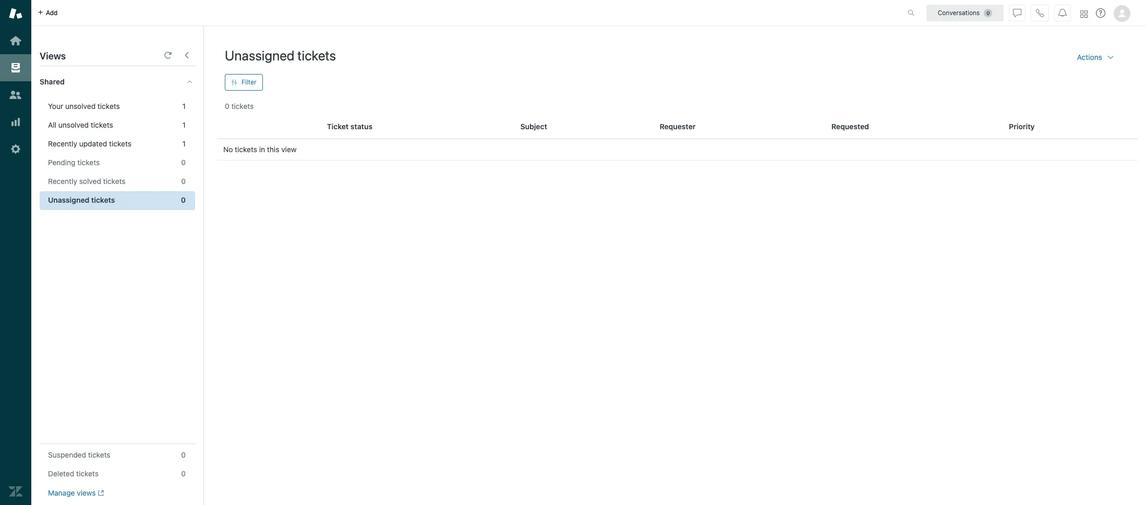 Task type: vqa. For each thing, say whether or not it's contained in the screenshot.
rightmost 'Unassigned'
yes



Task type: describe. For each thing, give the bounding box(es) containing it.
views image
[[9, 61, 22, 75]]

filter button
[[225, 74, 263, 91]]

customers image
[[9, 88, 22, 102]]

1 vertical spatial unassigned
[[48, 196, 89, 205]]

refresh views pane image
[[164, 51, 172, 59]]

conversations button
[[927, 4, 1004, 21]]

manage views link
[[48, 489, 104, 498]]

0 for unassigned tickets
[[181, 196, 186, 205]]

requested
[[832, 122, 870, 131]]

notifications image
[[1059, 9, 1067, 17]]

zendesk support image
[[9, 7, 22, 20]]

view
[[281, 145, 297, 154]]

views
[[77, 489, 96, 498]]

shared button
[[31, 66, 176, 98]]

subject
[[521, 122, 547, 131]]

shared heading
[[31, 66, 204, 98]]

your unsolved tickets
[[48, 102, 120, 111]]

admin image
[[9, 142, 22, 156]]

views
[[40, 51, 66, 62]]

(opens in a new tab) image
[[96, 491, 104, 497]]

pending tickets
[[48, 158, 100, 167]]

recently for recently updated tickets
[[48, 139, 77, 148]]

shared
[[40, 77, 65, 86]]

1 horizontal spatial unassigned tickets
[[225, 47, 336, 63]]

unsolved for all
[[58, 121, 89, 129]]

add
[[46, 9, 58, 16]]

actions button
[[1069, 47, 1124, 68]]

unsolved for your
[[65, 102, 96, 111]]

zendesk products image
[[1081, 10, 1088, 17]]

manage
[[48, 489, 75, 498]]

0 for deleted tickets
[[181, 470, 186, 479]]

0 for pending tickets
[[181, 158, 186, 167]]

conversations
[[938, 9, 980, 16]]

recently updated tickets
[[48, 139, 132, 148]]



Task type: locate. For each thing, give the bounding box(es) containing it.
unassigned
[[225, 47, 295, 63], [48, 196, 89, 205]]

recently solved tickets
[[48, 177, 126, 186]]

collapse views pane image
[[183, 51, 191, 59]]

all
[[48, 121, 56, 129]]

priority
[[1009, 122, 1035, 131]]

add button
[[31, 0, 64, 26]]

1 for recently updated tickets
[[182, 139, 186, 148]]

reporting image
[[9, 115, 22, 129]]

1 vertical spatial unsolved
[[58, 121, 89, 129]]

zendesk image
[[9, 485, 22, 499]]

unsolved right all
[[58, 121, 89, 129]]

this
[[267, 145, 279, 154]]

deleted
[[48, 470, 74, 479]]

manage views
[[48, 489, 96, 498]]

unassigned down recently solved tickets on the left top
[[48, 196, 89, 205]]

1 for your unsolved tickets
[[182, 102, 186, 111]]

0 vertical spatial recently
[[48, 139, 77, 148]]

0 horizontal spatial unassigned tickets
[[48, 196, 115, 205]]

all unsolved tickets
[[48, 121, 113, 129]]

unsolved up 'all unsolved tickets'
[[65, 102, 96, 111]]

in
[[259, 145, 265, 154]]

1 vertical spatial unassigned tickets
[[48, 196, 115, 205]]

unassigned tickets
[[225, 47, 336, 63], [48, 196, 115, 205]]

filter
[[242, 78, 257, 86]]

1 recently from the top
[[48, 139, 77, 148]]

deleted tickets
[[48, 470, 99, 479]]

1
[[182, 102, 186, 111], [182, 121, 186, 129], [182, 139, 186, 148]]

recently for recently solved tickets
[[48, 177, 77, 186]]

ticket
[[327, 122, 349, 131]]

your
[[48, 102, 63, 111]]

0 vertical spatial unassigned tickets
[[225, 47, 336, 63]]

0 vertical spatial 1
[[182, 102, 186, 111]]

button displays agent's chat status as invisible. image
[[1014, 9, 1022, 17]]

0
[[225, 102, 229, 111], [181, 158, 186, 167], [181, 177, 186, 186], [181, 196, 186, 205], [181, 451, 186, 460], [181, 470, 186, 479]]

actions
[[1078, 53, 1103, 62]]

suspended
[[48, 451, 86, 460]]

1 horizontal spatial unassigned
[[225, 47, 295, 63]]

1 vertical spatial 1
[[182, 121, 186, 129]]

0 vertical spatial unassigned
[[225, 47, 295, 63]]

0 for suspended tickets
[[181, 451, 186, 460]]

suspended tickets
[[48, 451, 110, 460]]

2 1 from the top
[[182, 121, 186, 129]]

main element
[[0, 0, 31, 506]]

0 tickets
[[225, 102, 254, 111]]

no tickets in this view
[[223, 145, 297, 154]]

0 horizontal spatial unassigned
[[48, 196, 89, 205]]

no
[[223, 145, 233, 154]]

solved
[[79, 177, 101, 186]]

recently
[[48, 139, 77, 148], [48, 177, 77, 186]]

unassigned up filter
[[225, 47, 295, 63]]

0 for recently solved tickets
[[181, 177, 186, 186]]

recently down pending
[[48, 177, 77, 186]]

unassigned tickets up filter
[[225, 47, 336, 63]]

ticket status
[[327, 122, 373, 131]]

updated
[[79, 139, 107, 148]]

get started image
[[9, 34, 22, 47]]

1 1 from the top
[[182, 102, 186, 111]]

status
[[351, 122, 373, 131]]

0 vertical spatial unsolved
[[65, 102, 96, 111]]

3 1 from the top
[[182, 139, 186, 148]]

unsolved
[[65, 102, 96, 111], [58, 121, 89, 129]]

get help image
[[1097, 8, 1106, 18]]

unassigned tickets down recently solved tickets on the left top
[[48, 196, 115, 205]]

1 vertical spatial recently
[[48, 177, 77, 186]]

requester
[[660, 122, 696, 131]]

recently up pending
[[48, 139, 77, 148]]

1 for all unsolved tickets
[[182, 121, 186, 129]]

tickets
[[298, 47, 336, 63], [98, 102, 120, 111], [231, 102, 254, 111], [91, 121, 113, 129], [109, 139, 132, 148], [235, 145, 257, 154], [77, 158, 100, 167], [103, 177, 126, 186], [91, 196, 115, 205], [88, 451, 110, 460], [76, 470, 99, 479]]

2 recently from the top
[[48, 177, 77, 186]]

2 vertical spatial 1
[[182, 139, 186, 148]]

pending
[[48, 158, 75, 167]]



